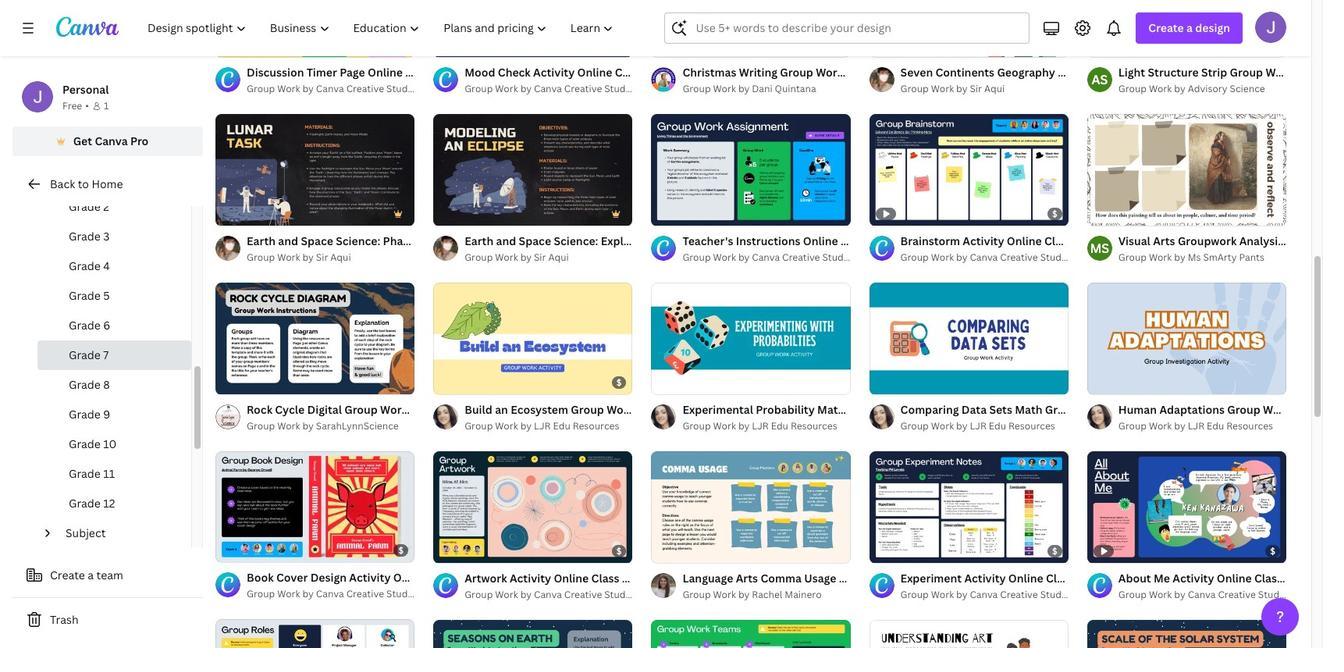 Task type: locate. For each thing, give the bounding box(es) containing it.
group work by canva creative studio link for discussion
[[247, 81, 416, 97]]

1 vertical spatial 4
[[103, 258, 110, 273]]

1 grade from the top
[[69, 199, 101, 214]]

christmas writing group work in red and green illustrative style image
[[651, 0, 851, 57]]

resources for 1 of 14
[[1009, 419, 1055, 433]]

$
[[399, 39, 404, 51], [617, 39, 622, 51], [1053, 208, 1058, 220], [617, 376, 622, 388], [399, 545, 404, 556], [617, 545, 622, 556], [1053, 545, 1058, 557], [1271, 545, 1276, 557]]

canva inside button
[[95, 134, 128, 148]]

1 horizontal spatial 2
[[680, 544, 684, 556]]

book cover design activity online class group work image
[[215, 451, 415, 563]]

1 1 of 2 link from the left
[[651, 451, 851, 563]]

creative inside mood check activity online class group work group work by canva creative studio
[[564, 82, 602, 95]]

1 horizontal spatial 1 of 2 link
[[869, 451, 1069, 563]]

group work by sir aqui link
[[901, 81, 1069, 97], [247, 250, 415, 265], [465, 250, 633, 265]]

create for create a design
[[1149, 20, 1184, 35]]

canva inside mood check activity online class group work group work by canva creative studio
[[534, 82, 562, 95]]

10
[[103, 436, 117, 451]]

class inside brainstorm activity online class group work group work by canva creative studio
[[1045, 234, 1073, 249]]

canva inside the discussion timer page online class group work group work by canva creative studio
[[316, 82, 344, 95]]

studio down discussion timer page online class group work link
[[387, 82, 416, 95]]

group work by canva creative studio link up visual arts connecting group work in brown illustrative sticky note style "image"
[[901, 587, 1070, 603]]

1 of 2 link for group work by rachel mainero
[[651, 451, 851, 563]]

ms smarty pants element
[[1087, 236, 1112, 261]]

1 for human adaptations group work activity in blue brown illustrative style "image"
[[1098, 375, 1103, 387]]

build an ecosystem group work science activity in blue yellow graphic style image
[[433, 282, 633, 394]]

group work by canva creative studio link down brainstorm
[[901, 250, 1070, 266]]

creative down the about me activity online class group w link on the right bottom of the page
[[1218, 588, 1256, 601]]

8 grade from the top
[[69, 407, 101, 422]]

1 of 2 link
[[651, 451, 851, 563], [869, 451, 1069, 563]]

0 horizontal spatial 1 of 2 link
[[651, 451, 851, 563]]

group work by ljr edu resources link
[[465, 418, 633, 434], [683, 418, 851, 434], [1119, 418, 1287, 434], [901, 419, 1069, 434]]

0 horizontal spatial aqui
[[331, 250, 351, 264]]

class inside book cover design activity online class group work group work by canva creative studio
[[431, 570, 459, 585]]

1 horizontal spatial a
[[1187, 20, 1193, 35]]

aqui
[[984, 82, 1005, 95], [331, 250, 351, 264], [548, 250, 569, 264]]

2
[[103, 199, 109, 214], [680, 544, 684, 556], [898, 544, 902, 556]]

creative down experiment activity online class group work link
[[1000, 588, 1038, 601]]

group work by ljr edu resources
[[465, 419, 619, 432], [683, 419, 837, 432], [1119, 419, 1273, 432], [901, 419, 1055, 433]]

teacher's instructions online class group work link
[[683, 232, 935, 250]]

$ up the about me activity online class group w link on the right bottom of the page
[[1271, 545, 1276, 557]]

visual arts connecting group work in brown illustrative sticky note style image
[[869, 620, 1069, 648]]

1 horizontal spatial aqui
[[548, 250, 569, 264]]

None search field
[[665, 12, 1030, 44]]

$ up 'book cover design activity online class group work' link
[[399, 545, 404, 556]]

experiment activity online class group work image
[[869, 451, 1069, 563]]

check
[[498, 65, 531, 79]]

grade left 8
[[69, 377, 101, 392]]

a left the design
[[1187, 20, 1193, 35]]

group work by ljr edu resources link for 1 of 14
[[901, 419, 1069, 434]]

sir for 1 of 4
[[534, 250, 546, 264]]

group work by canva creative studio link down timer
[[247, 81, 416, 97]]

1 horizontal spatial 9
[[1116, 375, 1121, 387]]

grade down grade 2
[[69, 229, 101, 244]]

teacher's instructions online class group work group work by canva creative studio
[[683, 233, 935, 264]]

7 grade from the top
[[69, 377, 101, 392]]

1 for rock cycle digital group work activity in blue and orange textured style image
[[226, 375, 231, 387]]

4
[[462, 207, 467, 218], [103, 258, 110, 273]]

3 grade from the top
[[69, 258, 101, 273]]

grade left 7
[[69, 347, 101, 362]]

work inside about me activity online class group w group work by canva creative studio
[[1149, 588, 1172, 601]]

w
[[1321, 571, 1323, 586]]

activity right check
[[533, 65, 575, 79]]

studio inside artwork activity online class group work group work by canva creative studio
[[604, 588, 634, 601]]

group work by sir aqui link for 1 of 3
[[247, 250, 415, 265]]

canva down timer
[[316, 82, 344, 95]]

scale of the solar system digital group work in organic hand-drawn style image
[[1087, 620, 1287, 648]]

of for earth and space science: phases of the moon group work in dark gray, yellow, and orange illustrative style image on the left of the page
[[233, 207, 242, 218]]

online
[[368, 65, 403, 79], [577, 65, 612, 79], [803, 233, 838, 248], [1007, 234, 1042, 249], [393, 570, 428, 585], [554, 570, 589, 585], [1009, 571, 1044, 586], [1217, 571, 1252, 586]]

of inside 1 of 19 'link'
[[669, 375, 678, 387]]

seven continents geography task science group work in green, yellow, and white clean grid style image
[[869, 0, 1069, 57]]

edu for 1 of 14
[[989, 419, 1007, 433]]

$ for mood check activity online class group work
[[617, 39, 622, 51]]

jacob simon image
[[1255, 12, 1287, 43]]

canva down design at the left of the page
[[316, 587, 344, 601]]

group work by sir aqui link for 1 of 4
[[465, 250, 633, 265]]

0 vertical spatial 9
[[1116, 375, 1121, 387]]

ms
[[1188, 250, 1201, 264]]

1 horizontal spatial 1 of 2
[[880, 544, 902, 556]]

activity right design at the left of the page
[[349, 570, 391, 585]]

work
[[472, 65, 499, 79], [682, 65, 709, 79], [277, 82, 300, 95], [495, 82, 518, 95], [713, 82, 736, 95], [931, 82, 954, 95], [1149, 82, 1172, 95], [907, 233, 935, 248], [1111, 234, 1138, 249], [277, 250, 300, 264], [495, 250, 518, 264], [713, 250, 736, 264], [1149, 250, 1172, 264], [931, 251, 954, 264], [277, 419, 300, 432], [495, 419, 518, 432], [713, 419, 736, 432], [1149, 419, 1172, 432], [931, 419, 954, 433], [497, 570, 525, 585], [658, 570, 685, 585], [1113, 571, 1140, 586], [277, 587, 300, 601], [495, 588, 518, 601], [713, 588, 736, 601], [931, 588, 954, 601], [1149, 588, 1172, 601]]

smarty
[[1203, 250, 1237, 264]]

creative down 'book cover design activity online class group work' link
[[346, 587, 384, 601]]

canva left 'pro'
[[95, 134, 128, 148]]

page
[[340, 65, 365, 79]]

create left the design
[[1149, 20, 1184, 35]]

0 horizontal spatial group work by sir aqui
[[247, 250, 351, 264]]

creative
[[346, 82, 384, 95], [564, 82, 602, 95], [782, 250, 820, 264], [1000, 251, 1038, 264], [346, 587, 384, 601], [564, 588, 602, 601], [1000, 588, 1038, 601], [1218, 588, 1256, 601]]

grade for grade 5
[[69, 288, 101, 303]]

9
[[1116, 375, 1121, 387], [103, 407, 110, 422]]

activity right brainstorm
[[963, 234, 1004, 249]]

0 horizontal spatial create
[[50, 568, 85, 582]]

free
[[62, 99, 82, 112]]

grade inside "link"
[[69, 377, 101, 392]]

of inside 1 of 4 link
[[451, 207, 460, 218]]

ms link
[[1087, 236, 1112, 261]]

member roles activity online class group work image
[[215, 619, 415, 648]]

create a design
[[1149, 20, 1230, 35]]

6 grade from the top
[[69, 347, 101, 362]]

0 vertical spatial create
[[1149, 20, 1184, 35]]

timer
[[307, 65, 337, 79]]

1 vertical spatial 9
[[103, 407, 110, 422]]

online inside artwork activity online class group work group work by canva creative studio
[[554, 570, 589, 585]]

by inside mood check activity online class group work group work by canva creative studio
[[521, 82, 532, 95]]

group work by ljr edu resources link for 1 of 19
[[683, 418, 851, 434]]

1
[[104, 99, 109, 112], [226, 207, 231, 218], [444, 207, 449, 218], [226, 375, 231, 387], [662, 375, 667, 387], [1098, 375, 1103, 387], [880, 376, 885, 387], [226, 544, 231, 555], [444, 544, 449, 556], [662, 544, 667, 556], [880, 544, 885, 556]]

class
[[405, 65, 433, 79], [615, 65, 643, 79], [841, 233, 869, 248], [1045, 234, 1073, 249], [431, 570, 459, 585], [592, 570, 620, 585], [1046, 571, 1074, 586], [1255, 571, 1283, 586]]

studio down mood check activity online class group work link
[[604, 82, 634, 95]]

grade left 5
[[69, 288, 101, 303]]

by inside about me activity online class group w group work by canva creative studio
[[1174, 588, 1186, 601]]

1 vertical spatial create
[[50, 568, 85, 582]]

1 horizontal spatial group work by sir aqui link
[[465, 250, 633, 265]]

canva down brainstorm activity online class group work link
[[970, 251, 998, 264]]

group work by canva creative studio link up the seasons on earth digital group work in blue green illustrative style image
[[465, 587, 634, 602]]

1 horizontal spatial sir
[[534, 250, 546, 264]]

class inside artwork activity online class group work group work by canva creative studio
[[592, 570, 620, 585]]

activity inside experiment activity online class group work group work by canva creative studio
[[965, 571, 1006, 586]]

create left team
[[50, 568, 85, 582]]

$ up mood check activity online class group work link
[[617, 39, 622, 51]]

creative down teacher's instructions online class group work link
[[782, 250, 820, 264]]

canva inside book cover design activity online class group work group work by canva creative studio
[[316, 587, 344, 601]]

design
[[1196, 20, 1230, 35]]

9 grade from the top
[[69, 436, 101, 451]]

11
[[103, 466, 115, 481]]

group work by dani quintana link
[[683, 81, 851, 97]]

studio down the about me activity online class group w link on the right bottom of the page
[[1258, 588, 1288, 601]]

7
[[103, 347, 109, 362]]

by inside artwork activity online class group work group work by canva creative studio
[[521, 588, 532, 601]]

studio down 'book cover design activity online class group work' link
[[387, 587, 416, 601]]

1 of 2 for group work by rachel mainero
[[662, 544, 684, 556]]

book
[[247, 570, 274, 585]]

edu for 1 of 9
[[1207, 419, 1225, 432]]

advisory science element
[[1087, 67, 1112, 92]]

2 grade from the top
[[69, 229, 101, 244]]

10 grade from the top
[[69, 466, 101, 481]]

member selection activity online class group work image
[[651, 619, 851, 648]]

$ for brainstorm activity online class group work
[[1053, 208, 1058, 220]]

activity right me
[[1173, 571, 1214, 586]]

group work by canva creative studio link down the instructions
[[683, 250, 852, 265]]

pro
[[130, 134, 149, 148]]

2 1 of 2 link from the left
[[869, 451, 1069, 563]]

as link
[[1087, 67, 1112, 92]]

teacher's instructions online class group work image
[[651, 114, 851, 226]]

5 grade from the top
[[69, 318, 101, 333]]

creative inside brainstorm activity online class group work group work by canva creative studio
[[1000, 251, 1038, 264]]

3
[[244, 207, 249, 218], [103, 229, 110, 244], [244, 375, 249, 387], [244, 544, 249, 555], [462, 544, 467, 556]]

earth and space science: exploring solar eclipses group work in dark gray and yellow illustrative style image
[[433, 114, 633, 226]]

1 inside 'link'
[[662, 375, 667, 387]]

grade inside 'link'
[[69, 407, 101, 422]]

creative down artwork activity online class group work 'link' at bottom
[[564, 588, 602, 601]]

1 of 4 link
[[433, 114, 633, 226]]

11 grade from the top
[[69, 496, 101, 511]]

grade 11
[[69, 466, 115, 481]]

aqui for 1 of 4
[[548, 250, 569, 264]]

grade left 11
[[69, 466, 101, 481]]

advisory science image
[[1087, 67, 1112, 92]]

canva down mood check activity online class group work link
[[534, 82, 562, 95]]

group work by ljr edu resources for 1 of 14
[[901, 419, 1055, 433]]

1 of 3
[[226, 207, 249, 218], [226, 375, 249, 387], [226, 544, 249, 555], [444, 544, 467, 556]]

1 horizontal spatial create
[[1149, 20, 1184, 35]]

0 horizontal spatial 1 of 2
[[662, 544, 684, 556]]

activity right artwork
[[510, 570, 551, 585]]

group work by canva creative studio link down design at the left of the page
[[247, 587, 416, 602]]

seasons on earth digital group work in blue green illustrative style image
[[433, 619, 633, 648]]

brainstorm activity online class group work link
[[901, 233, 1138, 250]]

3 for rock cycle digital group work activity in blue and orange textured style image
[[244, 375, 249, 387]]

by inside experiment activity online class group work group work by canva creative studio
[[957, 588, 968, 601]]

personal
[[62, 82, 109, 97]]

1 for the experimental probability math group work activity in green red graphic style image
[[662, 375, 667, 387]]

back to home link
[[12, 169, 203, 200]]

1 for comparing data sets math group work activity in ? graphic style image
[[880, 376, 885, 387]]

group work by sarahlynnscience link
[[247, 418, 415, 434]]

grade 9
[[69, 407, 110, 422]]

creative down discussion timer page online class group work link
[[346, 82, 384, 95]]

group work by canva creative studio link for experiment
[[901, 587, 1070, 603]]

a inside the create a design dropdown button
[[1187, 20, 1193, 35]]

1 vertical spatial a
[[88, 568, 94, 582]]

12
[[103, 496, 115, 511]]

1 of 3 for rock cycle digital group work activity in blue and orange textured style image
[[226, 375, 249, 387]]

studio inside brainstorm activity online class group work group work by canva creative studio
[[1040, 251, 1070, 264]]

class inside mood check activity online class group work group work by canva creative studio
[[615, 65, 643, 79]]

online inside book cover design activity online class group work group work by canva creative studio
[[393, 570, 428, 585]]

$ up experiment activity online class group work link
[[1053, 545, 1058, 557]]

activity inside book cover design activity online class group work group work by canva creative studio
[[349, 570, 391, 585]]

2 horizontal spatial aqui
[[984, 82, 1005, 95]]

mood
[[465, 65, 495, 79]]

creative down brainstorm activity online class group work link
[[1000, 251, 1038, 264]]

about me activity online class group w group work by canva creative studio
[[1119, 571, 1323, 601]]

canva inside experiment activity online class group work group work by canva creative studio
[[970, 588, 998, 601]]

creative down mood check activity online class group work link
[[564, 82, 602, 95]]

create inside dropdown button
[[1149, 20, 1184, 35]]

group work by ljr edu resources for 1 of 19
[[683, 419, 837, 432]]

of
[[233, 207, 242, 218], [451, 207, 460, 218], [233, 375, 242, 387], [669, 375, 678, 387], [1105, 375, 1114, 387], [887, 376, 896, 387], [233, 544, 242, 555], [451, 544, 460, 556], [669, 544, 678, 556], [887, 544, 896, 556]]

2 for group work by canva creative studio
[[898, 544, 902, 556]]

studio down teacher's instructions online class group work link
[[822, 250, 852, 264]]

team
[[96, 568, 123, 582]]

0 horizontal spatial 9
[[103, 407, 110, 422]]

canva down the instructions
[[752, 250, 780, 264]]

aqui for 1 of 3
[[331, 250, 351, 264]]

book cover design activity online class group work link
[[247, 570, 525, 587]]

visual arts groupwork analysis in brown beige sticky note style image
[[1087, 114, 1287, 226]]

canva down artwork activity online class group work 'link' at bottom
[[534, 588, 562, 601]]

grade for grade 11
[[69, 466, 101, 481]]

group work by canva creative studio link
[[247, 81, 416, 97], [465, 81, 634, 97], [683, 250, 852, 265], [901, 250, 1070, 266], [247, 587, 416, 602], [465, 587, 634, 602], [901, 587, 1070, 603], [1119, 587, 1288, 603]]

group work by sir aqui for 1 of 3
[[247, 250, 351, 264]]

0 horizontal spatial a
[[88, 568, 94, 582]]

grade for grade 12
[[69, 496, 101, 511]]

1 of 2 for group work by canva creative studio
[[880, 544, 902, 556]]

group work by sir aqui
[[901, 82, 1005, 95], [247, 250, 351, 264], [465, 250, 569, 264]]

resources
[[573, 419, 619, 432], [791, 419, 837, 432], [1227, 419, 1273, 432], [1009, 419, 1055, 433]]

subject button
[[59, 518, 182, 548]]

of for comparing data sets math group work activity in ? graphic style image
[[887, 376, 896, 387]]

0 horizontal spatial 4
[[103, 258, 110, 273]]

group work by canva creative studio link down check
[[465, 81, 634, 97]]

1 horizontal spatial 4
[[462, 207, 467, 218]]

get
[[73, 134, 92, 148]]

$ up discussion timer page online class group work link
[[399, 39, 404, 51]]

studio down brainstorm activity online class group work link
[[1040, 251, 1070, 264]]

grade down grade 3
[[69, 258, 101, 273]]

creative inside book cover design activity online class group work group work by canva creative studio
[[346, 587, 384, 601]]

a left team
[[88, 568, 94, 582]]

grade down grade 8
[[69, 407, 101, 422]]

0 vertical spatial a
[[1187, 20, 1193, 35]]

about
[[1119, 571, 1151, 586]]

of inside 1 of 9 link
[[1105, 375, 1114, 387]]

studio down experiment activity online class group work link
[[1040, 588, 1070, 601]]

0 horizontal spatial group work by sir aqui link
[[247, 250, 415, 265]]

grade left 10
[[69, 436, 101, 451]]

ljr for 1 of 9
[[1188, 419, 1205, 432]]

group work by ljr edu resources for 1 of 9
[[1119, 419, 1273, 432]]

home
[[92, 176, 123, 191]]

1 of 2
[[662, 544, 684, 556], [880, 544, 902, 556]]

$ up artwork activity online class group work 'link' at bottom
[[617, 545, 622, 556]]

$ up brainstorm activity online class group work link
[[1053, 208, 1058, 220]]

canva down experiment activity online class group work link
[[970, 588, 998, 601]]

1 horizontal spatial group work by sir aqui
[[465, 250, 569, 264]]

discussion timer page online class group work image
[[215, 0, 415, 57]]

4 grade from the top
[[69, 288, 101, 303]]

0 vertical spatial 4
[[462, 207, 467, 218]]

2 horizontal spatial sir
[[970, 82, 982, 95]]

canva down the about me activity online class group w link on the right bottom of the page
[[1188, 588, 1216, 601]]

grade left '6' on the left of page
[[69, 318, 101, 333]]

canva inside artwork activity online class group work group work by canva creative studio
[[534, 588, 562, 601]]

2 horizontal spatial 2
[[898, 544, 902, 556]]

studio inside mood check activity online class group work group work by canva creative studio
[[604, 82, 634, 95]]

creative inside teacher's instructions online class group work group work by canva creative studio
[[782, 250, 820, 264]]

experiment activity online class group work link
[[901, 570, 1140, 587]]

0 horizontal spatial sir
[[316, 250, 328, 264]]

group work by sir aqui for 1 of 4
[[465, 250, 569, 264]]

artwork activity online class group work image
[[433, 451, 633, 563]]

activity inside artwork activity online class group work group work by canva creative studio
[[510, 570, 551, 585]]

grade left 12
[[69, 496, 101, 511]]

group work by canva creative studio link up scale of the solar system digital group work in organic hand-drawn style image
[[1119, 587, 1288, 603]]

group work by canva creative studio link for teacher's
[[683, 250, 852, 265]]

grade 10 link
[[37, 429, 191, 459]]

mood check activity online class group work image
[[433, 0, 633, 57]]

grade for grade 10
[[69, 436, 101, 451]]

resources for 1 of 9
[[1227, 419, 1273, 432]]

studio down artwork activity online class group work 'link' at bottom
[[604, 588, 634, 601]]

activity
[[533, 65, 575, 79], [963, 234, 1004, 249], [349, 570, 391, 585], [510, 570, 551, 585], [965, 571, 1006, 586], [1173, 571, 1214, 586]]

grade down to
[[69, 199, 101, 214]]

create inside button
[[50, 568, 85, 582]]

studio inside about me activity online class group w group work by canva creative studio
[[1258, 588, 1288, 601]]

of inside 1 of 14 link
[[887, 376, 896, 387]]

activity right experiment
[[965, 571, 1006, 586]]

by inside the discussion timer page online class group work group work by canva creative studio
[[303, 82, 314, 95]]

a inside "create a team" button
[[88, 568, 94, 582]]

edu
[[553, 419, 571, 432], [771, 419, 789, 432], [1207, 419, 1225, 432], [989, 419, 1007, 433]]

studio inside experiment activity online class group work group work by canva creative studio
[[1040, 588, 1070, 601]]

group work by ms smarty pants
[[1119, 250, 1265, 264]]



Task type: describe. For each thing, give the bounding box(es) containing it.
earth and space science: phases of the moon group work in dark gray, yellow, and orange illustrative style image
[[215, 114, 415, 226]]

teacher's
[[683, 233, 733, 248]]

online inside the discussion timer page online class group work group work by canva creative studio
[[368, 65, 403, 79]]

canva inside brainstorm activity online class group work group work by canva creative studio
[[970, 251, 998, 264]]

create for create a team
[[50, 568, 85, 582]]

creative inside about me activity online class group w group work by canva creative studio
[[1218, 588, 1256, 601]]

rock cycle digital group work activity in blue and orange textured style image
[[215, 282, 415, 394]]

create a design button
[[1136, 12, 1243, 44]]

0 horizontal spatial 2
[[103, 199, 109, 214]]

grade for grade 9
[[69, 407, 101, 422]]

grade 7
[[69, 347, 109, 362]]

instructions
[[736, 233, 801, 248]]

quintana
[[775, 82, 816, 95]]

mood check activity online class group work group work by canva creative studio
[[465, 65, 709, 95]]

group work by rachel mainero link
[[683, 587, 851, 602]]

trash
[[50, 612, 79, 627]]

online inside mood check activity online class group work group work by canva creative studio
[[577, 65, 612, 79]]

ljr for 1 of 19
[[752, 419, 769, 432]]

$ for book cover design activity online class group work
[[399, 545, 404, 556]]

creative inside artwork activity online class group work group work by canva creative studio
[[564, 588, 602, 601]]

group work by canva creative studio link for about
[[1119, 587, 1288, 603]]

subject
[[66, 525, 106, 540]]

grade 12
[[69, 496, 115, 511]]

get canva pro button
[[12, 126, 203, 156]]

1 for artwork activity online class group work image
[[444, 544, 449, 556]]

comparing data sets math group work activity in ? graphic style image
[[869, 283, 1069, 395]]

sarahlynnscience
[[316, 419, 399, 432]]

studio inside book cover design activity online class group work group work by canva creative studio
[[387, 587, 416, 601]]

studio inside the discussion timer page online class group work group work by canva creative studio
[[387, 82, 416, 95]]

grade 8
[[69, 377, 110, 392]]

class inside teacher's instructions online class group work group work by canva creative studio
[[841, 233, 869, 248]]

grade 8 link
[[37, 370, 191, 400]]

grade 5 link
[[37, 281, 191, 311]]

top level navigation element
[[137, 12, 627, 44]]

sir for 1 of 3
[[316, 250, 328, 264]]

resources for 1 of 19
[[791, 419, 837, 432]]

grade 6
[[69, 318, 110, 333]]

grade for grade 3
[[69, 229, 101, 244]]

group work by ms smarty pants link
[[1119, 250, 1287, 265]]

1 for book cover design activity online class group work image
[[226, 544, 231, 555]]

grade for grade 8
[[69, 377, 101, 392]]

get canva pro
[[73, 134, 149, 148]]

group work by ljr edu resources link for 1 of 9
[[1119, 418, 1287, 434]]

Search search field
[[696, 13, 1020, 43]]

grade 5
[[69, 288, 110, 303]]

class inside the discussion timer page online class group work group work by canva creative studio
[[405, 65, 433, 79]]

grade for grade 6
[[69, 318, 101, 333]]

group work by canva creative studio link for book
[[247, 587, 416, 602]]

14
[[898, 376, 908, 387]]

2 horizontal spatial group work by sir aqui link
[[901, 81, 1069, 97]]

to
[[78, 176, 89, 191]]

online inside about me activity online class group w group work by canva creative studio
[[1217, 571, 1252, 586]]

experimental probability math group work activity in green red graphic style image
[[651, 282, 851, 394]]

group work by dani quintana
[[683, 82, 816, 95]]

group work by canva creative studio link for brainstorm
[[901, 250, 1070, 266]]

of for experiment activity online class group work image
[[887, 544, 896, 556]]

grade for grade 2
[[69, 199, 101, 214]]

human adaptations group work activity in blue brown illustrative style image
[[1087, 282, 1287, 394]]

19
[[680, 375, 690, 387]]

a for team
[[88, 568, 94, 582]]

light structure strip group work in purple and white simple style image
[[1087, 0, 1287, 57]]

book cover design activity online class group work group work by canva creative studio
[[247, 570, 525, 601]]

mainero
[[785, 588, 822, 601]]

experiment
[[901, 571, 962, 586]]

class inside experiment activity online class group work group work by canva creative studio
[[1046, 571, 1074, 586]]

activity inside mood check activity online class group work group work by canva creative studio
[[533, 65, 575, 79]]

studio inside teacher's instructions online class group work group work by canva creative studio
[[822, 250, 852, 264]]

group work by canva creative studio link for artwork
[[465, 587, 634, 602]]

grade 12 link
[[37, 489, 191, 518]]

canva inside about me activity online class group w group work by canva creative studio
[[1188, 588, 1216, 601]]

discussion timer page online class group work group work by canva creative studio
[[247, 65, 499, 95]]

pants
[[1239, 250, 1265, 264]]

design
[[310, 570, 347, 585]]

brainstorm activity online class group work group work by canva creative studio
[[901, 234, 1138, 264]]

of for earth and space science: exploring solar eclipses group work in dark gray and yellow illustrative style 'image'
[[451, 207, 460, 218]]

by inside brainstorm activity online class group work group work by canva creative studio
[[957, 251, 968, 264]]

1 of 3 for earth and space science: phases of the moon group work in dark gray, yellow, and orange illustrative style image on the left of the page
[[226, 207, 249, 218]]

3 for book cover design activity online class group work image
[[244, 544, 249, 555]]

grade 6 link
[[37, 311, 191, 340]]

1 for experiment activity online class group work image
[[880, 544, 885, 556]]

1 for earth and space science: phases of the moon group work in dark gray, yellow, and orange illustrative style image on the left of the page
[[226, 207, 231, 218]]

artwork activity online class group work link
[[465, 570, 685, 587]]

1 of 9 link
[[1087, 282, 1287, 394]]

create a team
[[50, 568, 123, 582]]

by inside book cover design activity online class group work group work by canva creative studio
[[303, 587, 314, 601]]

$ left 1 of 19
[[617, 376, 622, 388]]

$ for discussion timer page online class group work
[[399, 39, 404, 51]]

of for language arts comma usage group work in blue, yellow, cream illustrative style image
[[669, 544, 678, 556]]

grade 11 link
[[37, 459, 191, 489]]

of for the experimental probability math group work activity in green red graphic style image
[[669, 375, 678, 387]]

artwork
[[465, 570, 507, 585]]

$ for artwork activity online class group work
[[617, 545, 622, 556]]

discussion timer page online class group work link
[[247, 64, 499, 81]]

grade 4
[[69, 258, 110, 273]]

creative inside the discussion timer page online class group work group work by canva creative studio
[[346, 82, 384, 95]]

grade 4 link
[[37, 251, 191, 281]]

mood check activity online class group work link
[[465, 64, 709, 81]]

online inside experiment activity online class group work group work by canva creative studio
[[1009, 571, 1044, 586]]

of for rock cycle digital group work activity in blue and orange textured style image
[[233, 375, 242, 387]]

by inside teacher's instructions online class group work group work by canva creative studio
[[739, 250, 750, 264]]

1 for language arts comma usage group work in blue, yellow, cream illustrative style image
[[662, 544, 667, 556]]

9 inside 1 of 9 link
[[1116, 375, 1121, 387]]

1 for earth and space science: exploring solar eclipses group work in dark gray and yellow illustrative style 'image'
[[444, 207, 449, 218]]

6
[[103, 318, 110, 333]]

edu for 1 of 19
[[771, 419, 789, 432]]

brainstorm
[[901, 234, 960, 249]]

•
[[85, 99, 89, 112]]

artwork activity online class group work group work by canva creative studio
[[465, 570, 685, 601]]

back
[[50, 176, 75, 191]]

create a team button
[[12, 560, 203, 591]]

dani
[[752, 82, 773, 95]]

grade for grade 7
[[69, 347, 101, 362]]

1 of 3 for artwork activity online class group work image
[[444, 544, 467, 556]]

2 for group work by rachel mainero
[[680, 544, 684, 556]]

of for human adaptations group work activity in blue brown illustrative style "image"
[[1105, 375, 1114, 387]]

back to home
[[50, 176, 123, 191]]

canva inside teacher's instructions online class group work group work by canva creative studio
[[752, 250, 780, 264]]

me
[[1154, 571, 1170, 586]]

activity inside about me activity online class group w group work by canva creative studio
[[1173, 571, 1214, 586]]

5
[[103, 288, 110, 303]]

grade for grade 4
[[69, 258, 101, 273]]

3 for earth and space science: phases of the moon group work in dark gray, yellow, and orange illustrative style image on the left of the page
[[244, 207, 249, 218]]

rachel
[[752, 588, 783, 601]]

grade 9 link
[[37, 400, 191, 429]]

discussion
[[247, 65, 304, 79]]

language arts comma usage group work in blue, yellow, cream illustrative style image
[[651, 451, 851, 563]]

group work by canva creative studio link for mood
[[465, 81, 634, 97]]

1 of 19 link
[[651, 282, 851, 394]]

1 of 9
[[1098, 375, 1121, 387]]

grade 10
[[69, 436, 117, 451]]

free •
[[62, 99, 89, 112]]

class inside about me activity online class group w group work by canva creative studio
[[1255, 571, 1283, 586]]

$ for about me activity online class group w
[[1271, 545, 1276, 557]]

8
[[103, 377, 110, 392]]

activity inside brainstorm activity online class group work group work by canva creative studio
[[963, 234, 1004, 249]]

cover
[[276, 570, 308, 585]]

1 of 3 for book cover design activity online class group work image
[[226, 544, 249, 555]]

1 of 2 link for group work by canva creative studio
[[869, 451, 1069, 563]]

of for book cover design activity online class group work image
[[233, 544, 242, 555]]

creative inside experiment activity online class group work group work by canva creative studio
[[1000, 588, 1038, 601]]

2 horizontal spatial group work by sir aqui
[[901, 82, 1005, 95]]

9 inside grade 9 'link'
[[103, 407, 110, 422]]

online inside brainstorm activity online class group work group work by canva creative studio
[[1007, 234, 1042, 249]]

experiment activity online class group work group work by canva creative studio
[[901, 571, 1140, 601]]

3 for artwork activity online class group work image
[[462, 544, 467, 556]]

$ for experiment activity online class group work
[[1053, 545, 1058, 557]]

grade 3
[[69, 229, 110, 244]]

ljr for 1 of 14
[[970, 419, 987, 433]]

group work by rachel mainero
[[683, 588, 822, 601]]

trash link
[[12, 604, 203, 636]]

grade 2 link
[[37, 192, 191, 222]]

online inside teacher's instructions online class group work group work by canva creative studio
[[803, 233, 838, 248]]

of for artwork activity online class group work image
[[451, 544, 460, 556]]

group work by advisory science link
[[1119, 81, 1287, 97]]

ms smarty pants image
[[1087, 236, 1112, 261]]

a for design
[[1187, 20, 1193, 35]]

advisory
[[1188, 82, 1228, 95]]



Task type: vqa. For each thing, say whether or not it's contained in the screenshot.


